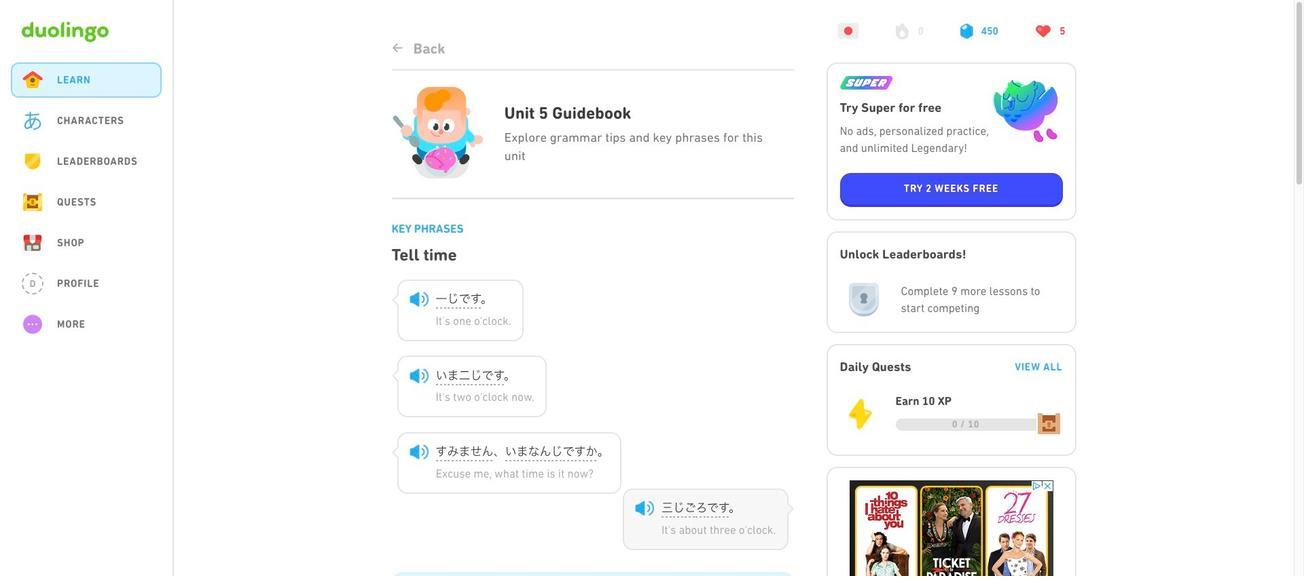 Task type: describe. For each thing, give the bounding box(es) containing it.
1 ん image from the left
[[482, 446, 493, 462]]

advertisement element
[[849, 481, 1053, 577]]

せ image
[[470, 446, 482, 462]]

い image
[[436, 369, 447, 386]]

ご image
[[685, 502, 696, 518]]

2 ん image from the left
[[540, 446, 551, 462]]

い image
[[505, 446, 517, 462]]

2 horizontal spatial す image
[[718, 502, 729, 518]]

0 horizontal spatial す image
[[436, 446, 447, 462]]

0 horizontal spatial で image
[[459, 293, 470, 309]]

2 vertical spatial じ image
[[551, 446, 563, 462]]

1 horizontal spatial す image
[[574, 446, 586, 462]]

0 horizontal spatial じ image
[[447, 293, 459, 309]]

な image
[[528, 446, 540, 462]]

三 image
[[661, 502, 673, 518]]

じ image
[[673, 502, 685, 518]]

1 horizontal spatial す image
[[493, 369, 504, 386]]

ろ image
[[696, 502, 707, 518]]



Task type: vqa. For each thing, say whether or not it's contained in the screenshot.
the right い image
yes



Task type: locate. For each thing, give the bounding box(es) containing it.
で image right 二 image
[[482, 369, 493, 386]]

2 horizontal spatial じ image
[[551, 446, 563, 462]]

0 vertical spatial じ image
[[447, 293, 459, 309]]

み image
[[447, 446, 459, 462]]

0 horizontal spatial す image
[[470, 293, 481, 309]]

で image left か image
[[563, 446, 574, 462]]

1 vertical spatial で image
[[707, 502, 718, 518]]

ん image
[[482, 446, 493, 462], [540, 446, 551, 462]]

1 horizontal spatial で image
[[563, 446, 574, 462]]

す image
[[436, 446, 447, 462], [574, 446, 586, 462], [718, 502, 729, 518]]

か image
[[586, 446, 597, 462]]

ん image right い image
[[540, 446, 551, 462]]

す image right な icon
[[574, 446, 586, 462]]

0 horizontal spatial ん image
[[482, 446, 493, 462]]

で image
[[459, 293, 470, 309], [707, 502, 718, 518]]

0 vertical spatial す image
[[470, 293, 481, 309]]

で image
[[482, 369, 493, 386], [563, 446, 574, 462]]

ん image left い image
[[482, 446, 493, 462]]

一 image
[[436, 293, 447, 309]]

で image right 一 icon
[[459, 293, 470, 309]]

1 vertical spatial じ image
[[470, 369, 482, 386]]

1 vertical spatial で image
[[563, 446, 574, 462]]

で image right ご image on the bottom of the page
[[707, 502, 718, 518]]

1 vertical spatial す image
[[493, 369, 504, 386]]

0 vertical spatial で image
[[459, 293, 470, 309]]

す image left せ icon
[[436, 446, 447, 462]]

す image right ろ image
[[718, 502, 729, 518]]

progress bar
[[895, 419, 1036, 431]]

二 image
[[459, 369, 470, 386]]

0 vertical spatial で image
[[482, 369, 493, 386]]

ま image
[[447, 369, 459, 386], [459, 446, 470, 462], [517, 446, 528, 462]]

す image right 二 image
[[493, 369, 504, 386]]

じ image
[[447, 293, 459, 309], [470, 369, 482, 386], [551, 446, 563, 462]]

1 horizontal spatial じ image
[[470, 369, 482, 386]]

1 horizontal spatial ん image
[[540, 446, 551, 462]]

0 horizontal spatial で image
[[482, 369, 493, 386]]

1 horizontal spatial で image
[[707, 502, 718, 518]]

す image
[[470, 293, 481, 309], [493, 369, 504, 386]]

す image right 一 icon
[[470, 293, 481, 309]]



